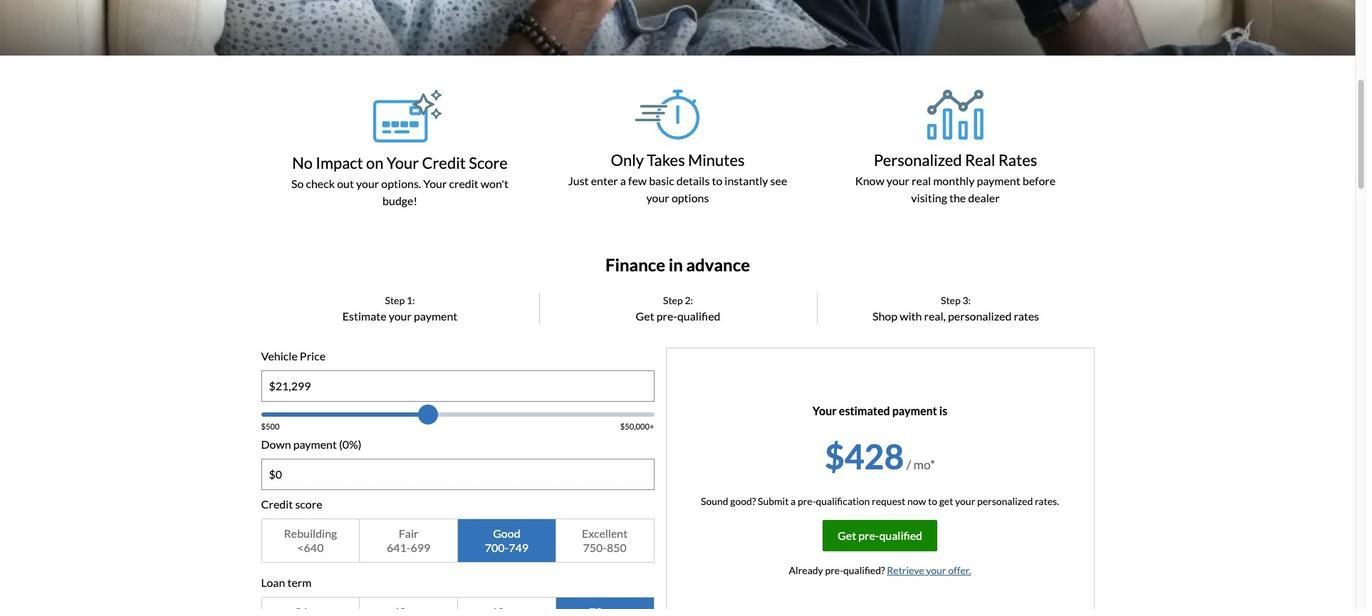Task type: describe. For each thing, give the bounding box(es) containing it.
1 horizontal spatial your
[[423, 177, 447, 190]]

get pre-qualified
[[838, 528, 923, 542]]

personalized real rates know your real monthly payment before visiting the dealer
[[856, 150, 1056, 204]]

your inside only takes minutes just enter a few basic details to instantly see your options
[[647, 191, 670, 204]]

loan
[[261, 575, 285, 589]]

payment inside personalized real rates know your real monthly payment before visiting the dealer
[[977, 174, 1021, 187]]

your estimated payment is
[[813, 404, 948, 417]]

payment left (0%)
[[293, 437, 337, 451]]

3:
[[963, 294, 971, 306]]

749
[[509, 541, 529, 554]]

credit
[[449, 177, 479, 190]]

/
[[907, 457, 911, 472]]

2:
[[685, 294, 693, 306]]

term
[[287, 575, 312, 589]]

personalized
[[874, 150, 962, 169]]

takes
[[647, 150, 685, 169]]

already pre-qualified? retrieve your offer.
[[789, 564, 971, 576]]

step for qualified
[[663, 294, 683, 306]]

vehicle
[[261, 349, 298, 362]]

advance
[[686, 254, 750, 275]]

just
[[568, 174, 589, 187]]

your right get
[[956, 495, 976, 507]]

excellent 750-850
[[582, 526, 628, 554]]

score
[[295, 497, 322, 511]]

mo*
[[914, 457, 936, 472]]

instantly
[[725, 174, 768, 187]]

estimated
[[839, 404, 890, 417]]

out
[[337, 177, 354, 190]]

only
[[611, 150, 644, 169]]

see
[[771, 174, 788, 187]]

step 2: get pre-qualified
[[636, 294, 721, 323]]

on
[[366, 153, 384, 172]]

to inside only takes minutes just enter a few basic details to instantly see your options
[[712, 174, 723, 187]]

estimate
[[342, 309, 387, 323]]

<640
[[297, 541, 324, 554]]

already
[[789, 564, 823, 576]]

rebuilding <640
[[284, 526, 337, 554]]

vehicle price
[[261, 349, 326, 362]]

your inside personalized real rates know your real monthly payment before visiting the dealer
[[887, 174, 910, 187]]

2 vertical spatial your
[[813, 404, 837, 417]]

submit
[[758, 495, 789, 507]]

get inside step 2: get pre-qualified
[[636, 309, 655, 323]]

check
[[306, 177, 335, 190]]

so
[[291, 177, 304, 190]]

loan term
[[261, 575, 312, 589]]

down
[[261, 437, 291, 451]]

down payment (0%)
[[261, 437, 362, 451]]

basic
[[649, 174, 675, 187]]

no impact on your credit score so check out your options. your credit won't budge!
[[291, 153, 509, 207]]

1 vertical spatial credit
[[261, 497, 293, 511]]

rebuilding
[[284, 526, 337, 540]]

credit score
[[261, 497, 322, 511]]

won't
[[481, 177, 509, 190]]

before
[[1023, 174, 1056, 187]]

qualified inside step 2: get pre-qualified
[[678, 309, 721, 323]]

Down payment (0%) text field
[[262, 459, 654, 489]]

get pre-qualified button
[[823, 520, 938, 551]]

options
[[672, 191, 709, 204]]

a inside only takes minutes just enter a few basic details to instantly see your options
[[620, 174, 626, 187]]

options.
[[381, 177, 421, 190]]

monthly
[[934, 174, 975, 187]]

750-
[[583, 541, 607, 554]]

qualification
[[816, 495, 870, 507]]

price
[[300, 349, 326, 362]]

shop
[[873, 309, 898, 323]]

700-
[[485, 541, 509, 554]]

payment inside the step 1: estimate your payment
[[414, 309, 458, 323]]

$50,000+
[[620, 422, 654, 431]]

641-
[[387, 541, 411, 554]]

real
[[912, 174, 931, 187]]

pre- right already
[[825, 564, 844, 576]]

699
[[411, 541, 431, 554]]

pre- inside step 2: get pre-qualified
[[657, 309, 678, 323]]

(0%)
[[339, 437, 362, 451]]

offer.
[[948, 564, 971, 576]]



Task type: vqa. For each thing, say whether or not it's contained in the screenshot.
qualified within 'Step 2: Get pre-qualified'
yes



Task type: locate. For each thing, give the bounding box(es) containing it.
dealer
[[968, 191, 1000, 204]]

0 horizontal spatial your
[[387, 153, 419, 172]]

is
[[940, 404, 948, 417]]

1 vertical spatial your
[[423, 177, 447, 190]]

1 horizontal spatial credit
[[422, 153, 466, 172]]

to left get
[[928, 495, 938, 507]]

get down finance
[[636, 309, 655, 323]]

real,
[[924, 309, 946, 323]]

step for payment
[[385, 294, 405, 306]]

qualified down 2:
[[678, 309, 721, 323]]

0 vertical spatial qualified
[[678, 309, 721, 323]]

personalized left rates.
[[978, 495, 1033, 507]]

rates
[[999, 150, 1038, 169]]

your up options.
[[387, 153, 419, 172]]

2 horizontal spatial your
[[813, 404, 837, 417]]

no
[[292, 153, 313, 172]]

get
[[636, 309, 655, 323], [838, 528, 856, 542]]

payment left is
[[893, 404, 937, 417]]

0 vertical spatial to
[[712, 174, 723, 187]]

850
[[607, 541, 627, 554]]

$428 / mo*
[[825, 436, 936, 476]]

finance in advance
[[606, 254, 750, 275]]

$500
[[261, 422, 280, 431]]

step 1: estimate your payment
[[342, 294, 458, 323]]

your left credit
[[423, 177, 447, 190]]

1 horizontal spatial a
[[791, 495, 796, 507]]

2 horizontal spatial step
[[941, 294, 961, 306]]

payment down 1:
[[414, 309, 458, 323]]

1 vertical spatial qualified
[[879, 528, 923, 542]]

credit left score
[[261, 497, 293, 511]]

1 vertical spatial to
[[928, 495, 938, 507]]

get down qualification
[[838, 528, 856, 542]]

0 horizontal spatial a
[[620, 174, 626, 187]]

step inside step 2: get pre-qualified
[[663, 294, 683, 306]]

payment up dealer
[[977, 174, 1021, 187]]

credit
[[422, 153, 466, 172], [261, 497, 293, 511]]

0 vertical spatial credit
[[422, 153, 466, 172]]

the
[[950, 191, 966, 204]]

get
[[940, 495, 954, 507]]

rates
[[1014, 309, 1040, 323]]

2 step from the left
[[663, 294, 683, 306]]

finance
[[606, 254, 666, 275]]

your down 1:
[[389, 309, 412, 323]]

payment
[[977, 174, 1021, 187], [414, 309, 458, 323], [893, 404, 937, 417], [293, 437, 337, 451]]

pre- up qualified?
[[859, 528, 880, 542]]

1 vertical spatial personalized
[[978, 495, 1033, 507]]

your
[[887, 174, 910, 187], [356, 177, 379, 190], [647, 191, 670, 204], [389, 309, 412, 323], [956, 495, 976, 507], [926, 564, 947, 576]]

enter
[[591, 174, 618, 187]]

request
[[872, 495, 906, 507]]

now
[[908, 495, 926, 507]]

visiting
[[912, 191, 947, 204]]

a
[[620, 174, 626, 187], [791, 495, 796, 507]]

step left 1:
[[385, 294, 405, 306]]

credit up credit
[[422, 153, 466, 172]]

1 horizontal spatial get
[[838, 528, 856, 542]]

shop with real rates in hand image
[[0, 0, 1356, 55]]

None text field
[[262, 371, 654, 401]]

1 step from the left
[[385, 294, 405, 306]]

0 horizontal spatial to
[[712, 174, 723, 187]]

credit inside no impact on your credit score so check out your options. your credit won't budge!
[[422, 153, 466, 172]]

your down the basic
[[647, 191, 670, 204]]

0 horizontal spatial step
[[385, 294, 405, 306]]

your inside the step 1: estimate your payment
[[389, 309, 412, 323]]

1 horizontal spatial step
[[663, 294, 683, 306]]

only takes minutes just enter a few basic details to instantly see your options
[[568, 150, 788, 204]]

in
[[669, 254, 683, 275]]

0 horizontal spatial credit
[[261, 497, 293, 511]]

fair 641-699
[[387, 526, 431, 554]]

1 vertical spatial get
[[838, 528, 856, 542]]

your left estimated
[[813, 404, 837, 417]]

pre-
[[657, 309, 678, 323], [798, 495, 816, 507], [859, 528, 880, 542], [825, 564, 844, 576]]

rates.
[[1035, 495, 1059, 507]]

qualified inside button
[[879, 528, 923, 542]]

minutes
[[688, 150, 745, 169]]

few
[[628, 174, 647, 187]]

real
[[965, 150, 996, 169]]

your left offer.
[[926, 564, 947, 576]]

budge!
[[383, 194, 417, 207]]

personalized down 3:
[[948, 309, 1012, 323]]

retrieve your offer. link
[[887, 564, 971, 576]]

with
[[900, 309, 922, 323]]

fair
[[399, 526, 419, 540]]

sound good? submit a pre-qualification request now to get your personalized rates.
[[701, 495, 1059, 507]]

$428
[[825, 436, 904, 476]]

1 horizontal spatial qualified
[[879, 528, 923, 542]]

get inside button
[[838, 528, 856, 542]]

pre- right submit
[[798, 495, 816, 507]]

personalized inside 'step 3: shop with real, personalized rates'
[[948, 309, 1012, 323]]

qualified?
[[844, 564, 885, 576]]

3 step from the left
[[941, 294, 961, 306]]

impact
[[316, 153, 363, 172]]

step inside 'step 3: shop with real, personalized rates'
[[941, 294, 961, 306]]

qualified up the retrieve
[[879, 528, 923, 542]]

1 horizontal spatial to
[[928, 495, 938, 507]]

step
[[385, 294, 405, 306], [663, 294, 683, 306], [941, 294, 961, 306]]

pre- down in
[[657, 309, 678, 323]]

qualified
[[678, 309, 721, 323], [879, 528, 923, 542]]

your right out
[[356, 177, 379, 190]]

0 vertical spatial personalized
[[948, 309, 1012, 323]]

good 700-749
[[485, 526, 529, 554]]

know
[[856, 174, 885, 187]]

0 horizontal spatial qualified
[[678, 309, 721, 323]]

0 vertical spatial get
[[636, 309, 655, 323]]

retrieve
[[887, 564, 925, 576]]

excellent
[[582, 526, 628, 540]]

1:
[[407, 294, 415, 306]]

to down minutes
[[712, 174, 723, 187]]

sound
[[701, 495, 729, 507]]

good
[[493, 526, 521, 540]]

your left real
[[887, 174, 910, 187]]

step left 3:
[[941, 294, 961, 306]]

good?
[[730, 495, 756, 507]]

step left 2:
[[663, 294, 683, 306]]

1 vertical spatial a
[[791, 495, 796, 507]]

0 vertical spatial a
[[620, 174, 626, 187]]

score
[[469, 153, 508, 172]]

0 horizontal spatial get
[[636, 309, 655, 323]]

step inside the step 1: estimate your payment
[[385, 294, 405, 306]]

your inside no impact on your credit score so check out your options. your credit won't budge!
[[356, 177, 379, 190]]

a right submit
[[791, 495, 796, 507]]

to
[[712, 174, 723, 187], [928, 495, 938, 507]]

a left few in the left of the page
[[620, 174, 626, 187]]

step for real,
[[941, 294, 961, 306]]

personalized
[[948, 309, 1012, 323], [978, 495, 1033, 507]]

0 vertical spatial your
[[387, 153, 419, 172]]

details
[[677, 174, 710, 187]]

step 3: shop with real, personalized rates
[[873, 294, 1040, 323]]

pre- inside button
[[859, 528, 880, 542]]



